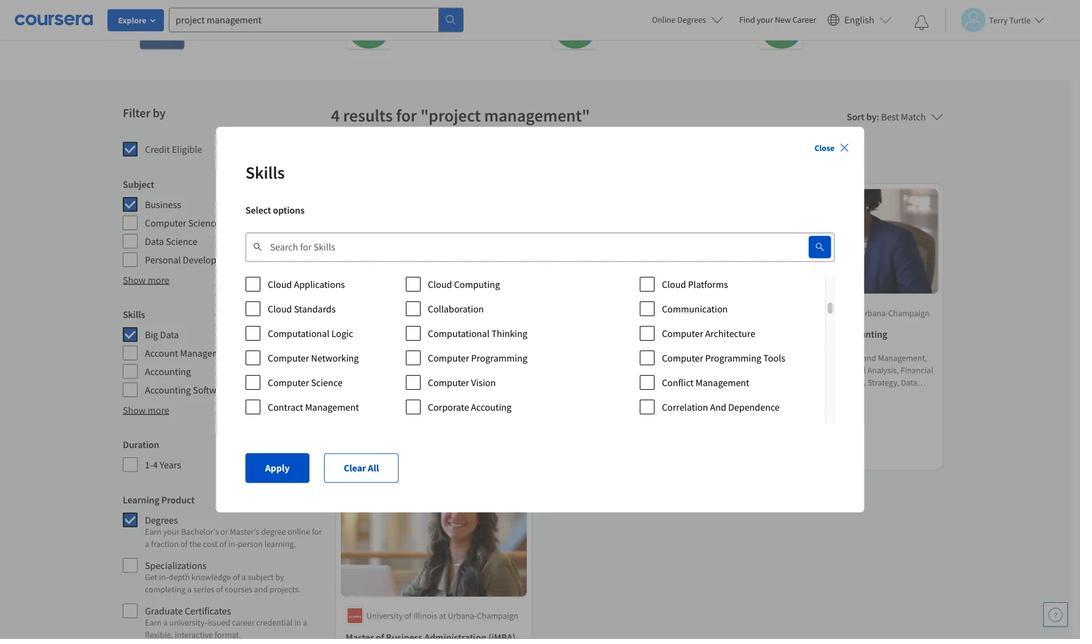 Task type: describe. For each thing, give the bounding box(es) containing it.
1 engineering from the left
[[592, 329, 642, 341]]

master of engineering in engineering management
[[552, 329, 704, 356]]

apply
[[265, 462, 290, 475]]

flexible,
[[145, 630, 173, 640]]

for inside earn your bachelor's or master's degree online for a fraction of the cost of in-person learning.
[[312, 527, 322, 538]]

master's
[[230, 527, 260, 538]]

champaign for accounting
[[889, 308, 930, 319]]

project for university
[[209, 6, 236, 17]]

programming for computer programming tools
[[706, 352, 762, 364]]

show more for accounting software
[[123, 405, 169, 417]]

english
[[845, 14, 875, 26]]

specializations
[[145, 560, 207, 572]]

1 vertical spatial :
[[406, 353, 408, 364]]

a inside earn your bachelor's or master's degree online for a fraction of the cost of in-person learning.
[[145, 539, 149, 550]]

cloud for cloud applications
[[268, 278, 292, 291]]

computer down computational logic
[[268, 352, 309, 364]]

project for (pt)
[[635, 6, 662, 17]]

1-
[[145, 459, 153, 472]]

degrees
[[145, 515, 178, 527]]

a right credential
[[303, 618, 307, 629]]

degree · 1 year
[[346, 449, 398, 460]]

big data
[[145, 329, 179, 341]]

accounting for accounting software
[[145, 384, 191, 397]]

you'll for skills you'll gain
[[779, 353, 800, 364]]

cloud for cloud standards
[[268, 303, 292, 315]]

fraction
[[151, 539, 179, 550]]

degree inside earn your bachelor's or master's degree online for a fraction of the cost of in-person learning.
[[261, 527, 286, 538]]

cloud applications
[[268, 278, 345, 291]]

data inside skills group
[[160, 329, 179, 341]]

interactive
[[175, 630, 213, 640]]

get
[[145, 572, 157, 584]]

courses
[[225, 585, 253, 596]]

bachelor's
[[181, 527, 219, 538]]

architecture
[[706, 328, 756, 340]]

google project management (de) google
[[814, 6, 919, 41]]

filter by
[[123, 106, 166, 121]]

correlation and dependence
[[662, 401, 780, 414]]

subject
[[123, 179, 154, 191]]

show for personal
[[123, 274, 146, 287]]

(pt)
[[607, 18, 623, 29]]

science up personal development
[[166, 236, 198, 248]]

computational for computational logic
[[268, 328, 330, 340]]

cloud standards
[[268, 303, 336, 315]]

computational for computational thinking
[[428, 328, 490, 340]]

university-
[[169, 618, 207, 629]]

learning.
[[265, 539, 296, 550]]

career
[[232, 618, 255, 629]]

duration
[[123, 439, 159, 451]]

google project management (pt) google
[[607, 6, 712, 41]]

in- inside earn your bachelor's or master's degree online for a fraction of the cost of in-person learning.
[[228, 539, 238, 550]]

accouting
[[471, 401, 512, 414]]

show for accounting
[[123, 405, 146, 417]]

a up year
[[381, 417, 386, 428]]

credit
[[145, 143, 170, 156]]

skills inside 'skills' dialog
[[246, 162, 285, 183]]

0 vertical spatial 4
[[331, 105, 340, 127]]

personal development
[[145, 254, 238, 266]]

0 vertical spatial accounting
[[842, 329, 888, 341]]

·
[[373, 449, 375, 460]]

computer programming tools
[[662, 352, 786, 364]]

by for filter
[[153, 106, 166, 121]]

colorado
[[620, 308, 653, 319]]

management inside "google project management (pt) google"
[[664, 6, 712, 17]]

master of science in accounting
[[758, 329, 888, 341]]

graduate certificates
[[145, 606, 231, 618]]

account management
[[145, 348, 234, 360]]

in inside earn a university-issued career credential in a flexible, interactive format.
[[295, 618, 301, 629]]

show notifications image
[[915, 15, 930, 30]]

person
[[238, 539, 263, 550]]

google image for (pt)
[[553, 5, 597, 49]]

university of illinois at urbana-champaign for management
[[367, 308, 519, 319]]

or
[[221, 527, 228, 538]]

degree
[[346, 449, 371, 460]]

select skills options element
[[246, 272, 835, 424]]

data inside subject group
[[145, 236, 164, 248]]

conflict management
[[662, 377, 750, 389]]

select options
[[246, 204, 305, 217]]

earn a university-issued career credential in a flexible, interactive format.
[[145, 618, 307, 640]]

by inside get in-depth knowledge of a subject by completing a series of courses and projects.
[[276, 572, 284, 584]]

applications
[[294, 278, 345, 291]]

completing
[[145, 585, 186, 596]]

0 vertical spatial degree
[[388, 417, 412, 428]]

2 engineering from the left
[[654, 329, 704, 341]]

big
[[145, 329, 158, 341]]

boulder
[[654, 308, 683, 319]]

you'll for skills you'll gain :
[[368, 353, 388, 364]]

a up courses
[[242, 572, 246, 584]]

university of colorado boulder
[[573, 308, 683, 319]]

show more button for personal
[[123, 273, 169, 288]]

learning product
[[123, 494, 195, 507]]

networking
[[311, 352, 359, 364]]

subject group
[[123, 177, 324, 268]]

illinois for accounting
[[825, 308, 849, 319]]

a up the flexible,
[[163, 618, 168, 629]]

graduate
[[145, 606, 183, 618]]

duration group
[[123, 438, 324, 474]]

computer inside subject group
[[145, 217, 186, 230]]

search image
[[816, 242, 825, 252]]

dependence
[[729, 401, 780, 414]]

get in-depth knowledge of a subject by completing a series of courses and projects.
[[145, 572, 301, 596]]

conflict
[[662, 377, 694, 389]]

skills up 'dependence'
[[758, 353, 778, 364]]

english button
[[823, 0, 897, 40]]

of inside uci project management university of california, irvine
[[232, 18, 239, 29]]

certificates
[[185, 606, 231, 618]]

learning product group
[[123, 493, 324, 640]]

subject
[[248, 572, 274, 584]]

gain for skills you'll gain
[[802, 353, 818, 364]]

uci
[[194, 6, 207, 17]]

computer up conflict
[[662, 352, 704, 364]]

programming for computer programming
[[471, 352, 528, 364]]

"project
[[421, 105, 481, 127]]

management inside skills group
[[180, 348, 234, 360]]

skills you'll gain :
[[346, 353, 410, 364]]

urbana- for master of science in accounting
[[860, 308, 889, 319]]

computer programming
[[428, 352, 528, 364]]

champaign for management
[[477, 308, 519, 319]]

project for google
[[429, 6, 455, 17]]

apply button
[[246, 454, 310, 483]]

software
[[193, 384, 230, 397]]

more for accounting software
[[148, 405, 169, 417]]

computer up 'corporate'
[[428, 377, 469, 389]]

google image for (de)
[[760, 5, 804, 49]]

account
[[145, 348, 178, 360]]

contract
[[268, 401, 303, 414]]

career
[[793, 14, 817, 25]]

corporate accouting
[[428, 401, 512, 414]]

master for master of science in management
[[346, 329, 374, 341]]

vision
[[471, 377, 496, 389]]

cost
[[203, 539, 218, 550]]

sort
[[847, 111, 865, 123]]

in- inside get in-depth knowledge of a subject by completing a series of courses and projects.
[[159, 572, 169, 584]]

computational logic
[[268, 328, 353, 340]]

earn for degrees
[[145, 527, 162, 538]]

issued
[[207, 618, 230, 629]]

find your new career
[[740, 14, 817, 25]]

and
[[254, 585, 268, 596]]

thinking
[[492, 328, 528, 340]]

Search by keyword search field
[[270, 233, 780, 262]]

online
[[288, 527, 310, 538]]

cloud for cloud platforms
[[662, 278, 687, 291]]

correlation
[[662, 401, 709, 414]]

options
[[273, 204, 305, 217]]



Task type: locate. For each thing, give the bounding box(es) containing it.
0 vertical spatial show more button
[[123, 273, 169, 288]]

in for engineering
[[644, 329, 652, 341]]

2 more from the top
[[148, 405, 169, 417]]

1 horizontal spatial your
[[757, 14, 774, 25]]

data right big
[[160, 329, 179, 341]]

1 project from the left
[[209, 6, 236, 17]]

show more button down 'personal'
[[123, 273, 169, 288]]

select
[[246, 204, 271, 217]]

0 horizontal spatial computer science
[[145, 217, 220, 230]]

your inside earn your bachelor's or master's degree online for a fraction of the cost of in-person learning.
[[163, 527, 180, 538]]

computer architecture
[[662, 328, 756, 340]]

3 project from the left
[[635, 6, 662, 17]]

cloud
[[268, 278, 292, 291], [428, 278, 452, 291], [662, 278, 687, 291], [268, 303, 292, 315]]

best
[[882, 111, 900, 123]]

project inside google project management: google
[[429, 6, 455, 17]]

at for management
[[439, 308, 446, 319]]

google
[[401, 6, 427, 17], [607, 6, 633, 17], [814, 6, 840, 17], [401, 18, 426, 29], [607, 30, 633, 41], [814, 30, 839, 41]]

champaign
[[477, 308, 519, 319], [889, 308, 930, 319], [477, 611, 519, 622]]

1 vertical spatial show more
[[123, 405, 169, 417]]

1 horizontal spatial in-
[[228, 539, 238, 550]]

university for master of science in accounting
[[779, 308, 815, 319]]

skills
[[246, 162, 285, 183], [123, 309, 145, 321], [346, 353, 366, 364], [758, 353, 778, 364]]

clear all button
[[324, 454, 399, 483]]

credit eligible
[[145, 143, 202, 156]]

science down networking
[[311, 377, 343, 389]]

earn
[[363, 417, 380, 428], [145, 527, 162, 538], [145, 618, 162, 629]]

science up development
[[188, 217, 220, 230]]

2 master from the left
[[552, 329, 580, 341]]

standards
[[294, 303, 336, 315]]

illinois for management
[[414, 308, 438, 319]]

master of science in accounting link
[[758, 328, 934, 342]]

management inside google project management (de) google
[[870, 6, 919, 17]]

corporate
[[428, 401, 469, 414]]

science
[[188, 217, 220, 230], [166, 236, 198, 248], [386, 329, 418, 341], [798, 329, 830, 341], [311, 377, 343, 389]]

2 vertical spatial earn
[[145, 618, 162, 629]]

: down master of science in management
[[406, 353, 408, 364]]

1 horizontal spatial 4
[[331, 105, 340, 127]]

help center image
[[1049, 608, 1064, 623]]

show up the duration
[[123, 405, 146, 417]]

4 left years
[[153, 459, 158, 472]]

by up projects.
[[276, 572, 284, 584]]

2 horizontal spatial by
[[867, 111, 877, 123]]

management"
[[485, 105, 591, 127]]

for right online
[[312, 527, 322, 538]]

in- down the 'master's'
[[228, 539, 238, 550]]

at
[[439, 308, 446, 319], [851, 308, 858, 319], [439, 611, 446, 622]]

1 horizontal spatial computational
[[428, 328, 490, 340]]

data science
[[145, 236, 198, 248]]

0 horizontal spatial gain
[[390, 353, 406, 364]]

2 google image from the left
[[553, 5, 597, 49]]

engineering down university of colorado boulder
[[592, 329, 642, 341]]

3 master from the left
[[758, 329, 786, 341]]

skills group
[[123, 308, 324, 399]]

0 horizontal spatial in-
[[159, 572, 169, 584]]

0 vertical spatial computer science
[[145, 217, 220, 230]]

university inside uci project management university of california, irvine
[[194, 18, 230, 29]]

earn your bachelor's or master's degree online for a fraction of the cost of in-person learning.
[[145, 527, 322, 550]]

personal
[[145, 254, 181, 266]]

more for personal development
[[148, 274, 169, 287]]

in-
[[228, 539, 238, 550], [159, 572, 169, 584]]

management inside master of engineering in engineering management
[[552, 343, 606, 356]]

series
[[194, 585, 214, 596]]

more down 'personal'
[[148, 274, 169, 287]]

1 vertical spatial data
[[160, 329, 179, 341]]

project for (de)
[[841, 6, 868, 17]]

earn up the fraction
[[145, 527, 162, 538]]

cloud left standards
[[268, 303, 292, 315]]

find
[[740, 14, 756, 25]]

project inside uci project management university of california, irvine
[[209, 6, 236, 17]]

0 horizontal spatial google image
[[347, 5, 391, 49]]

show more up the duration
[[123, 405, 169, 417]]

computer science up data science
[[145, 217, 220, 230]]

your right "find"
[[757, 14, 774, 25]]

computer
[[145, 217, 186, 230], [662, 328, 704, 340], [268, 352, 309, 364], [428, 352, 469, 364], [662, 352, 704, 364], [268, 377, 309, 389], [428, 377, 469, 389]]

1 you'll from the left
[[368, 353, 388, 364]]

skills down logic
[[346, 353, 366, 364]]

management inside uci project management university of california, irvine
[[238, 6, 286, 17]]

results
[[343, 105, 393, 127]]

0 vertical spatial show
[[123, 274, 146, 287]]

university of california, irvine image
[[140, 5, 184, 49]]

1 vertical spatial more
[[148, 405, 169, 417]]

0 horizontal spatial programming
[[471, 352, 528, 364]]

1 master from the left
[[346, 329, 374, 341]]

2 show from the top
[[123, 405, 146, 417]]

logic
[[332, 328, 353, 340]]

4
[[331, 105, 340, 127], [153, 459, 158, 472]]

gain for skills you'll gain :
[[390, 353, 406, 364]]

2 vertical spatial accounting
[[145, 384, 191, 397]]

1 horizontal spatial gain
[[802, 353, 818, 364]]

1-4 years
[[145, 459, 181, 472]]

degree up learning.
[[261, 527, 286, 538]]

earn up degree · 1 year
[[363, 417, 380, 428]]

2 horizontal spatial master
[[758, 329, 786, 341]]

your for earn
[[163, 527, 180, 538]]

find your new career link
[[734, 12, 823, 28]]

gain down master of science in management
[[390, 353, 406, 364]]

match
[[902, 111, 927, 123]]

accounting
[[842, 329, 888, 341], [145, 366, 191, 378], [145, 384, 191, 397]]

1 vertical spatial show
[[123, 405, 146, 417]]

year
[[383, 449, 398, 460]]

1 show from the top
[[123, 274, 146, 287]]

programming down "thinking"
[[471, 352, 528, 364]]

projects.
[[270, 585, 301, 596]]

1 horizontal spatial programming
[[706, 352, 762, 364]]

1 vertical spatial your
[[163, 527, 180, 538]]

a
[[381, 417, 386, 428], [145, 539, 149, 550], [242, 572, 246, 584], [188, 585, 192, 596], [163, 618, 168, 629], [303, 618, 307, 629]]

0 vertical spatial show more
[[123, 274, 169, 287]]

computational thinking
[[428, 328, 528, 340]]

computational down cloud standards
[[268, 328, 330, 340]]

by right sort at the top right
[[867, 111, 877, 123]]

in for management
[[420, 329, 428, 341]]

computer science
[[145, 217, 220, 230], [268, 377, 343, 389]]

your up the fraction
[[163, 527, 180, 538]]

1 horizontal spatial computer science
[[268, 377, 343, 389]]

google image
[[347, 5, 391, 49], [553, 5, 597, 49], [760, 5, 804, 49]]

0 horizontal spatial :
[[406, 353, 408, 364]]

close
[[815, 142, 835, 153]]

skills you'll gain
[[758, 353, 818, 364]]

1 show more from the top
[[123, 274, 169, 287]]

urbana-
[[448, 308, 477, 319], [860, 308, 889, 319], [448, 611, 477, 622]]

0 vertical spatial :
[[877, 111, 880, 123]]

2 computational from the left
[[428, 328, 490, 340]]

eligible
[[172, 143, 202, 156]]

a left the fraction
[[145, 539, 149, 550]]

at for accounting
[[851, 308, 858, 319]]

product
[[161, 494, 195, 507]]

4 project from the left
[[841, 6, 868, 17]]

skills up big
[[123, 309, 145, 321]]

1 vertical spatial for
[[312, 527, 322, 538]]

1 horizontal spatial engineering
[[654, 329, 704, 341]]

you'll right networking
[[368, 353, 388, 364]]

0 vertical spatial in-
[[228, 539, 238, 550]]

computer down business
[[145, 217, 186, 230]]

computer networking
[[268, 352, 359, 364]]

computer science inside subject group
[[145, 217, 220, 230]]

management
[[238, 6, 286, 17], [664, 6, 712, 17], [870, 6, 919, 17], [430, 329, 485, 341], [552, 343, 606, 356], [180, 348, 234, 360], [696, 377, 750, 389], [305, 401, 359, 414]]

cloud up 'boulder'
[[662, 278, 687, 291]]

gain
[[390, 353, 406, 364], [802, 353, 818, 364]]

computational
[[268, 328, 330, 340], [428, 328, 490, 340]]

programming down the architecture
[[706, 352, 762, 364]]

science inside select skills options element
[[311, 377, 343, 389]]

1 horizontal spatial by
[[276, 572, 284, 584]]

more
[[148, 274, 169, 287], [148, 405, 169, 417]]

show
[[123, 274, 146, 287], [123, 405, 146, 417]]

1 vertical spatial 4
[[153, 459, 158, 472]]

computational down collaboration
[[428, 328, 490, 340]]

california,
[[241, 18, 278, 29]]

communication
[[662, 303, 728, 315]]

master up the 'skills you'll gain :'
[[346, 329, 374, 341]]

master of engineering in engineering management link
[[552, 328, 728, 357]]

0 vertical spatial for
[[396, 105, 417, 127]]

cloud platforms
[[662, 278, 729, 291]]

business
[[145, 199, 181, 211]]

0 vertical spatial earn
[[363, 417, 380, 428]]

computer science down computer networking
[[268, 377, 343, 389]]

knowledge
[[192, 572, 231, 584]]

new
[[775, 14, 792, 25]]

skills inside skills group
[[123, 309, 145, 321]]

earn up the flexible,
[[145, 618, 162, 629]]

skills dialog
[[216, 127, 865, 513]]

project inside google project management (de) google
[[841, 6, 868, 17]]

in- up completing
[[159, 572, 169, 584]]

accounting for accounting
[[145, 366, 191, 378]]

by right filter
[[153, 106, 166, 121]]

1 vertical spatial accounting
[[145, 366, 191, 378]]

computer down master of science in management link
[[428, 352, 469, 364]]

computer science inside select skills options element
[[268, 377, 343, 389]]

depth
[[169, 572, 190, 584]]

show down 'personal'
[[123, 274, 146, 287]]

1 google image from the left
[[347, 5, 391, 49]]

for right results
[[396, 105, 417, 127]]

cloud for cloud computing
[[428, 278, 452, 291]]

4 inside the duration group
[[153, 459, 158, 472]]

cloud up cloud standards
[[268, 278, 292, 291]]

engineering down 'boulder'
[[654, 329, 704, 341]]

skills up select
[[246, 162, 285, 183]]

management:
[[457, 6, 508, 17]]

degree up year
[[388, 417, 412, 428]]

computing
[[454, 278, 500, 291]]

2 you'll from the left
[[779, 353, 800, 364]]

show more button up the duration
[[123, 403, 169, 418]]

0 vertical spatial data
[[145, 236, 164, 248]]

1 horizontal spatial google image
[[553, 5, 597, 49]]

years
[[160, 459, 181, 472]]

coursera image
[[15, 10, 93, 30]]

science up the 'skills you'll gain :'
[[386, 329, 418, 341]]

master up tools
[[758, 329, 786, 341]]

0 vertical spatial more
[[148, 274, 169, 287]]

0 horizontal spatial for
[[312, 527, 322, 538]]

0 horizontal spatial your
[[163, 527, 180, 538]]

1 vertical spatial degree
[[261, 527, 286, 538]]

1 horizontal spatial :
[[877, 111, 880, 123]]

2 programming from the left
[[706, 352, 762, 364]]

1 horizontal spatial you'll
[[779, 353, 800, 364]]

2 show more button from the top
[[123, 403, 169, 418]]

earn inside earn your bachelor's or master's degree online for a fraction of the cost of in-person learning.
[[145, 527, 162, 538]]

4 left results
[[331, 105, 340, 127]]

1 horizontal spatial for
[[396, 105, 417, 127]]

show more button
[[123, 273, 169, 288], [123, 403, 169, 418]]

urbana- for master of science in management
[[448, 308, 477, 319]]

1 vertical spatial show more button
[[123, 403, 169, 418]]

master inside master of science in management link
[[346, 329, 374, 341]]

2 project from the left
[[429, 6, 455, 17]]

master for master of engineering in engineering management
[[552, 329, 580, 341]]

0 horizontal spatial 4
[[153, 459, 158, 472]]

your for find
[[757, 14, 774, 25]]

master right "thinking"
[[552, 329, 580, 341]]

1 vertical spatial in-
[[159, 572, 169, 584]]

collaboration
[[428, 303, 484, 315]]

2 show more from the top
[[123, 405, 169, 417]]

development
[[183, 254, 238, 266]]

0 horizontal spatial computational
[[268, 328, 330, 340]]

0 horizontal spatial by
[[153, 106, 166, 121]]

earn a degree
[[363, 417, 412, 428]]

project inside "google project management (pt) google"
[[635, 6, 662, 17]]

show more
[[123, 274, 169, 287], [123, 405, 169, 417]]

irvine
[[280, 18, 300, 29]]

computer up contract
[[268, 377, 309, 389]]

cloud up collaboration
[[428, 278, 452, 291]]

university for master of science in management
[[367, 308, 403, 319]]

of inside master of engineering in engineering management
[[582, 329, 590, 341]]

1 horizontal spatial master
[[552, 329, 580, 341]]

tools
[[764, 352, 786, 364]]

in inside master of engineering in engineering management
[[644, 329, 652, 341]]

0 horizontal spatial degree
[[261, 527, 286, 538]]

3 google image from the left
[[760, 5, 804, 49]]

gain down master of science in accounting
[[802, 353, 818, 364]]

1 vertical spatial earn
[[145, 527, 162, 538]]

show more for personal development
[[123, 274, 169, 287]]

: left best
[[877, 111, 880, 123]]

university of illinois at urbana-champaign for accounting
[[779, 308, 930, 319]]

by for sort
[[867, 111, 877, 123]]

1 computational from the left
[[268, 328, 330, 340]]

credential
[[256, 618, 293, 629]]

computer vision
[[428, 377, 496, 389]]

more down accounting software
[[148, 405, 169, 417]]

1 more from the top
[[148, 274, 169, 287]]

earn inside earn a university-issued career credential in a flexible, interactive format.
[[145, 618, 162, 629]]

data
[[145, 236, 164, 248], [160, 329, 179, 341]]

google image for google
[[347, 5, 391, 49]]

you'll down master of science in accounting
[[779, 353, 800, 364]]

data up 'personal'
[[145, 236, 164, 248]]

master for master of science in accounting
[[758, 329, 786, 341]]

1 vertical spatial computer science
[[268, 377, 343, 389]]

master inside master of science in accounting link
[[758, 329, 786, 341]]

0 horizontal spatial engineering
[[592, 329, 642, 341]]

a left series
[[188, 585, 192, 596]]

uci project management university of california, irvine
[[194, 6, 300, 29]]

1 show more button from the top
[[123, 273, 169, 288]]

your
[[757, 14, 774, 25], [163, 527, 180, 538]]

university for master of engineering in engineering management
[[573, 308, 609, 319]]

2 horizontal spatial google image
[[760, 5, 804, 49]]

1 horizontal spatial degree
[[388, 417, 412, 428]]

show more button for accounting
[[123, 403, 169, 418]]

master
[[346, 329, 374, 341], [552, 329, 580, 341], [758, 329, 786, 341]]

earn for graduate certificates
[[145, 618, 162, 629]]

1 gain from the left
[[390, 353, 406, 364]]

None search field
[[169, 8, 464, 32]]

0 horizontal spatial you'll
[[368, 353, 388, 364]]

computer down 'boulder'
[[662, 328, 704, 340]]

2 gain from the left
[[802, 353, 818, 364]]

0 vertical spatial your
[[757, 14, 774, 25]]

1 programming from the left
[[471, 352, 528, 364]]

in for accounting
[[832, 329, 840, 341]]

science up skills you'll gain
[[798, 329, 830, 341]]

master inside master of engineering in engineering management
[[552, 329, 580, 341]]

show more down 'personal'
[[123, 274, 169, 287]]

clear
[[344, 462, 366, 475]]

0 horizontal spatial master
[[346, 329, 374, 341]]



Task type: vqa. For each thing, say whether or not it's contained in the screenshot.
What's
no



